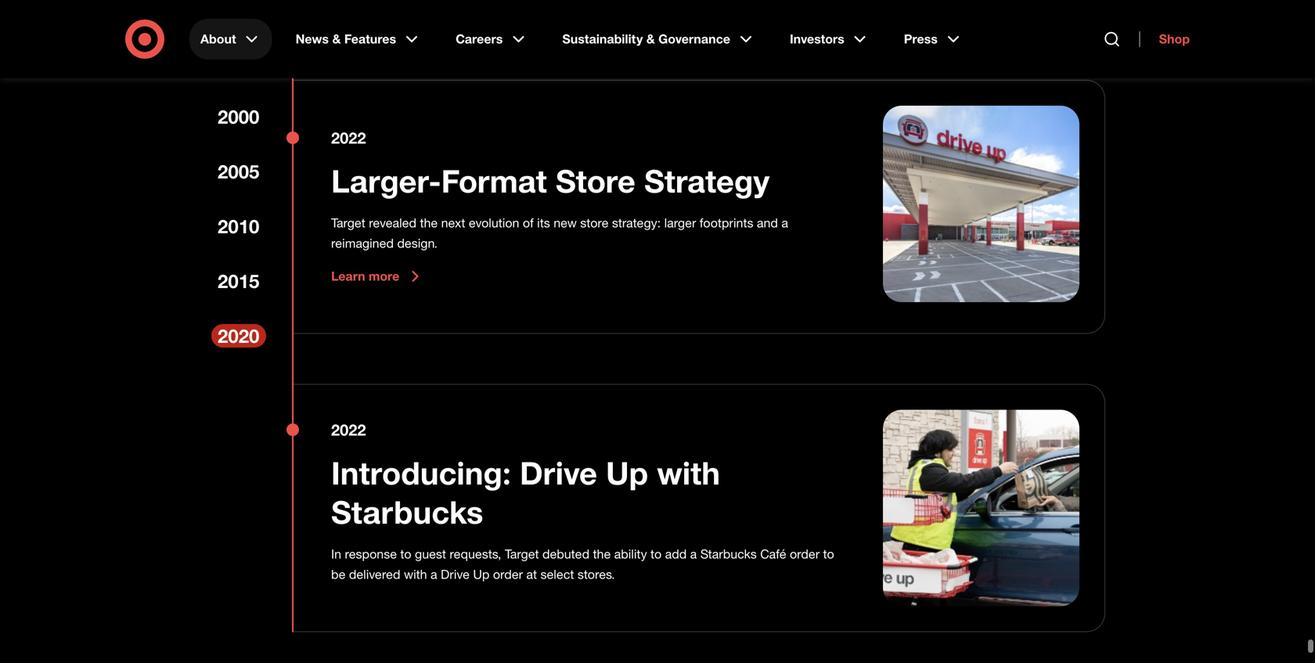 Task type: vqa. For each thing, say whether or not it's contained in the screenshot.
by
no



Task type: describe. For each thing, give the bounding box(es) containing it.
starbucks inside the in response to guest requests, target debuted the ability to add a starbucks café order to be delivered with a drive up order at select stores.
[[700, 546, 757, 562]]

stores.
[[578, 567, 615, 582]]

shop link
[[1140, 31, 1190, 47]]

news & features link
[[285, 19, 432, 60]]

2020
[[218, 325, 259, 347]]

drive inside introducing: drive up with starbucks
[[520, 454, 597, 492]]

café
[[760, 546, 786, 562]]

2000
[[218, 105, 259, 128]]

next
[[441, 215, 465, 231]]

2000 link
[[211, 105, 266, 128]]

features
[[344, 31, 396, 47]]

2005
[[218, 160, 259, 183]]

1 to from the left
[[400, 546, 411, 562]]

footprints
[[700, 215, 754, 231]]

and
[[757, 215, 778, 231]]

guest
[[415, 546, 446, 562]]

with inside introducing: drive up with starbucks
[[657, 454, 720, 492]]

investors link
[[779, 19, 881, 60]]

store
[[556, 162, 636, 200]]

delivered
[[349, 567, 400, 582]]

1 horizontal spatial order
[[790, 546, 820, 562]]

2 vertical spatial a
[[431, 567, 437, 582]]

its
[[537, 215, 550, 231]]

drive inside the in response to guest requests, target debuted the ability to add a starbucks café order to be delivered with a drive up order at select stores.
[[441, 567, 470, 582]]

strategy
[[644, 162, 770, 200]]

the inside the in response to guest requests, target debuted the ability to add a starbucks café order to be delivered with a drive up order at select stores.
[[593, 546, 611, 562]]

response
[[345, 546, 397, 562]]

starbucks inside introducing: drive up with starbucks
[[331, 493, 483, 531]]

larger-format store strategy
[[331, 162, 770, 200]]

2020 link
[[211, 324, 266, 348]]

press link
[[893, 19, 974, 60]]

learn
[[331, 269, 365, 284]]

larger-format store strategy button
[[331, 161, 770, 201]]

target inside target revealed the next evolution of its new store strategy: larger footprints and a reimagined design.
[[331, 215, 365, 231]]

at
[[526, 567, 537, 582]]

news
[[296, 31, 329, 47]]

investors
[[790, 31, 845, 47]]

up inside the in response to guest requests, target debuted the ability to add a starbucks café order to be delivered with a drive up order at select stores.
[[473, 567, 490, 582]]

about link
[[189, 19, 272, 60]]

2022 for target
[[331, 129, 366, 147]]

learn more button
[[331, 267, 425, 286]]

about
[[200, 31, 236, 47]]

sustainability
[[562, 31, 643, 47]]

in response to guest requests, target debuted the ability to add a starbucks café order to be delivered with a drive up order at select stores.
[[331, 546, 834, 582]]



Task type: locate. For each thing, give the bounding box(es) containing it.
target
[[331, 215, 365, 231], [505, 546, 539, 562]]

0 horizontal spatial a
[[431, 567, 437, 582]]

1 vertical spatial a
[[690, 546, 697, 562]]

0 horizontal spatial to
[[400, 546, 411, 562]]

starbucks down introducing:
[[331, 493, 483, 531]]

more
[[369, 269, 400, 284]]

be
[[331, 567, 346, 582]]

0 vertical spatial 2022
[[331, 129, 366, 147]]

a
[[782, 215, 788, 231], [690, 546, 697, 562], [431, 567, 437, 582]]

add
[[665, 546, 687, 562]]

1 vertical spatial starbucks
[[700, 546, 757, 562]]

0 vertical spatial with
[[657, 454, 720, 492]]

1 & from the left
[[332, 31, 341, 47]]

to
[[400, 546, 411, 562], [651, 546, 662, 562], [823, 546, 834, 562]]

2010
[[218, 215, 259, 238]]

1 horizontal spatial to
[[651, 546, 662, 562]]

target revealed the next evolution of its new store strategy: larger footprints and a reimagined design.
[[331, 215, 788, 251]]

0 horizontal spatial the
[[420, 215, 438, 231]]

1 vertical spatial the
[[593, 546, 611, 562]]

2005 link
[[211, 160, 266, 183]]

0 horizontal spatial with
[[404, 567, 427, 582]]

up
[[606, 454, 648, 492], [473, 567, 490, 582]]

the up design.
[[420, 215, 438, 231]]

evolution
[[469, 215, 519, 231]]

reimagined
[[331, 236, 394, 251]]

1 horizontal spatial with
[[657, 454, 720, 492]]

1 vertical spatial up
[[473, 567, 490, 582]]

a large red and white building image
[[883, 106, 1080, 302]]

2015 link
[[211, 269, 266, 293]]

press
[[904, 31, 938, 47]]

the up stores.
[[593, 546, 611, 562]]

2015
[[218, 270, 259, 292]]

a right and
[[782, 215, 788, 231]]

up inside introducing: drive up with starbucks
[[606, 454, 648, 492]]

news & features
[[296, 31, 396, 47]]

careers
[[456, 31, 503, 47]]

1 vertical spatial 2022
[[331, 420, 366, 439]]

0 horizontal spatial &
[[332, 31, 341, 47]]

target inside the in response to guest requests, target debuted the ability to add a starbucks café order to be delivered with a drive up order at select stores.
[[505, 546, 539, 562]]

0 vertical spatial drive
[[520, 454, 597, 492]]

2 horizontal spatial to
[[823, 546, 834, 562]]

1 horizontal spatial target
[[505, 546, 539, 562]]

0 vertical spatial a
[[782, 215, 788, 231]]

1 vertical spatial order
[[493, 567, 523, 582]]

store
[[580, 215, 609, 231]]

format
[[441, 162, 547, 200]]

careers link
[[445, 19, 539, 60]]

ability
[[614, 546, 647, 562]]

2 to from the left
[[651, 546, 662, 562]]

2022
[[331, 129, 366, 147], [331, 420, 366, 439]]

2 horizontal spatial a
[[782, 215, 788, 231]]

2 2022 from the top
[[331, 420, 366, 439]]

0 horizontal spatial starbucks
[[331, 493, 483, 531]]

1 vertical spatial target
[[505, 546, 539, 562]]

0 vertical spatial starbucks
[[331, 493, 483, 531]]

revealed
[[369, 215, 417, 231]]

starbucks left café
[[700, 546, 757, 562]]

sustainability & governance
[[562, 31, 730, 47]]

the inside target revealed the next evolution of its new store strategy: larger footprints and a reimagined design.
[[420, 215, 438, 231]]

1 horizontal spatial the
[[593, 546, 611, 562]]

0 horizontal spatial drive
[[441, 567, 470, 582]]

3 to from the left
[[823, 546, 834, 562]]

1 2022 from the top
[[331, 129, 366, 147]]

& for governance
[[646, 31, 655, 47]]

2022 for in
[[331, 420, 366, 439]]

0 horizontal spatial order
[[493, 567, 523, 582]]

to right café
[[823, 546, 834, 562]]

2010 link
[[211, 215, 266, 238]]

larger
[[664, 215, 696, 231]]

governance
[[659, 31, 730, 47]]

a right 'add'
[[690, 546, 697, 562]]

2 & from the left
[[646, 31, 655, 47]]

order right café
[[790, 546, 820, 562]]

debuted
[[543, 546, 590, 562]]

0 vertical spatial up
[[606, 454, 648, 492]]

0 horizontal spatial target
[[331, 215, 365, 231]]

learn more
[[331, 269, 400, 284]]

in
[[331, 546, 341, 562]]

new
[[554, 215, 577, 231]]

design.
[[397, 236, 438, 251]]

order
[[790, 546, 820, 562], [493, 567, 523, 582]]

&
[[332, 31, 341, 47], [646, 31, 655, 47]]

drive
[[520, 454, 597, 492], [441, 567, 470, 582]]

larger-
[[331, 162, 441, 200]]

target up reimagined
[[331, 215, 365, 231]]

starbucks
[[331, 493, 483, 531], [700, 546, 757, 562]]

requests,
[[450, 546, 501, 562]]

to left guest
[[400, 546, 411, 562]]

sustainability & governance link
[[551, 19, 766, 60]]

of
[[523, 215, 534, 231]]

& for features
[[332, 31, 341, 47]]

0 vertical spatial the
[[420, 215, 438, 231]]

1 horizontal spatial &
[[646, 31, 655, 47]]

1 horizontal spatial drive
[[520, 454, 597, 492]]

shop
[[1159, 31, 1190, 47]]

target up at
[[505, 546, 539, 562]]

introducing: drive up with starbucks
[[331, 454, 720, 531]]

1 horizontal spatial up
[[606, 454, 648, 492]]

1 horizontal spatial starbucks
[[700, 546, 757, 562]]

introducing:
[[331, 454, 511, 492]]

a person pushing a cart with a person in it image
[[883, 410, 1080, 606]]

the
[[420, 215, 438, 231], [593, 546, 611, 562]]

with inside the in response to guest requests, target debuted the ability to add a starbucks café order to be delivered with a drive up order at select stores.
[[404, 567, 427, 582]]

with
[[657, 454, 720, 492], [404, 567, 427, 582]]

1 horizontal spatial a
[[690, 546, 697, 562]]

0 vertical spatial target
[[331, 215, 365, 231]]

1 vertical spatial with
[[404, 567, 427, 582]]

0 horizontal spatial up
[[473, 567, 490, 582]]

select
[[541, 567, 574, 582]]

1 vertical spatial drive
[[441, 567, 470, 582]]

to left 'add'
[[651, 546, 662, 562]]

order left at
[[493, 567, 523, 582]]

0 vertical spatial order
[[790, 546, 820, 562]]

& right news
[[332, 31, 341, 47]]

a inside target revealed the next evolution of its new store strategy: larger footprints and a reimagined design.
[[782, 215, 788, 231]]

strategy:
[[612, 215, 661, 231]]

a down guest
[[431, 567, 437, 582]]

& left governance
[[646, 31, 655, 47]]



